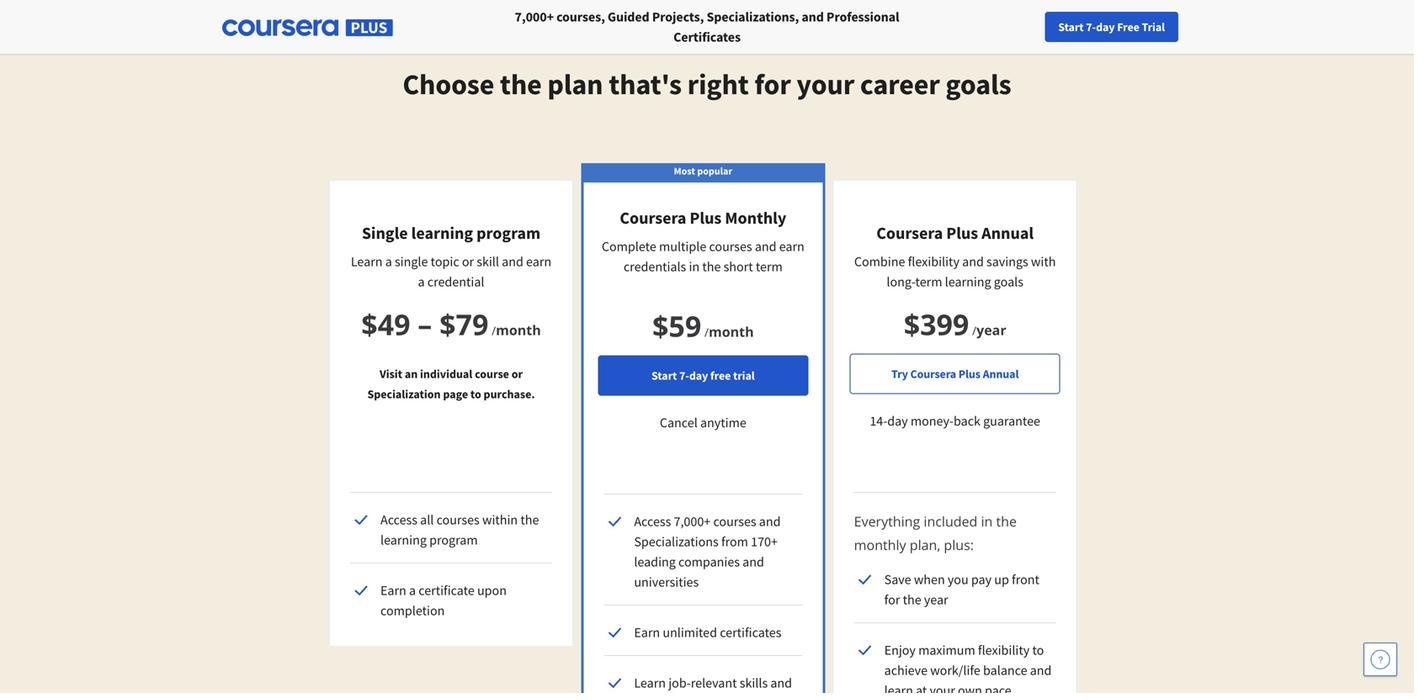Task type: locate. For each thing, give the bounding box(es) containing it.
the down "save"
[[903, 592, 922, 609]]

own
[[958, 683, 983, 694]]

access
[[381, 512, 418, 529], [634, 514, 671, 531]]

2 horizontal spatial your
[[1080, 19, 1102, 35]]

plus up the back
[[959, 367, 981, 382]]

earn
[[381, 583, 407, 600], [634, 625, 660, 642]]

earn unlimited certificates
[[634, 625, 782, 642]]

0 horizontal spatial a
[[385, 253, 392, 270]]

0 vertical spatial flexibility
[[908, 253, 960, 270]]

earn a certificate upon completion
[[381, 583, 507, 620]]

$79
[[440, 305, 489, 344]]

0 horizontal spatial 7,000+
[[515, 8, 554, 25]]

2 horizontal spatial a
[[418, 274, 425, 291]]

learning down 'savings'
[[945, 274, 992, 291]]

7- inside start 7-day free trial button
[[1087, 19, 1097, 35]]

$49 – $79 / month
[[361, 305, 541, 344]]

1 horizontal spatial year
[[977, 321, 1007, 339]]

learn inside learn a single topic or skill and earn a credential
[[351, 253, 383, 270]]

earn for $49
[[381, 583, 407, 600]]

7- inside start 7-day free trial button
[[680, 368, 690, 384]]

and up "170+" on the bottom of the page
[[759, 514, 781, 531]]

1 vertical spatial for
[[885, 592, 901, 609]]

1 horizontal spatial /
[[705, 325, 709, 341]]

plus up multiple
[[690, 208, 722, 229]]

courses inside access 7,000+ courses and specializations from 170+ leading companies and universities
[[714, 514, 757, 531]]

0 horizontal spatial start
[[652, 368, 677, 384]]

to
[[471, 387, 481, 402], [1033, 643, 1044, 659]]

purchase.
[[484, 387, 535, 402]]

individual
[[420, 367, 473, 382]]

courses up short
[[709, 238, 753, 255]]

professional
[[827, 8, 900, 25]]

year right the $399
[[977, 321, 1007, 339]]

1 vertical spatial earn
[[634, 625, 660, 642]]

1 horizontal spatial earn
[[780, 238, 805, 255]]

7- left new
[[1087, 19, 1097, 35]]

annual up 'savings'
[[982, 223, 1034, 244]]

program down all at the bottom left
[[430, 532, 478, 549]]

1 vertical spatial learn
[[634, 675, 666, 692]]

from
[[722, 534, 749, 551]]

2 horizontal spatial day
[[1097, 19, 1115, 35]]

or for topic
[[462, 253, 474, 270]]

term right short
[[756, 259, 783, 275]]

or left the 'skill'
[[462, 253, 474, 270]]

0 horizontal spatial access
[[381, 512, 418, 529]]

and right balance
[[1031, 663, 1052, 680]]

access for access all courses within the learning program
[[381, 512, 418, 529]]

the right within
[[521, 512, 539, 529]]

1 horizontal spatial for
[[885, 592, 901, 609]]

learn for learn a single topic or skill and earn a credential
[[351, 253, 383, 270]]

1 horizontal spatial learn
[[634, 675, 666, 692]]

learning inside combine flexibility and savings with long-term learning goals
[[945, 274, 992, 291]]

access left all at the bottom left
[[381, 512, 418, 529]]

0 horizontal spatial in
[[689, 259, 700, 275]]

and right skills
[[771, 675, 792, 692]]

7-
[[1087, 19, 1097, 35], [680, 368, 690, 384]]

0 horizontal spatial learn
[[351, 253, 383, 270]]

goals for learning
[[994, 274, 1024, 291]]

year
[[977, 321, 1007, 339], [925, 592, 949, 609]]

7- left the 'free' on the bottom of page
[[680, 368, 690, 384]]

certificates
[[674, 29, 741, 45]]

and down coursera plus annual
[[963, 253, 984, 270]]

1 horizontal spatial 7,000+
[[674, 514, 711, 531]]

program
[[477, 223, 541, 244], [430, 532, 478, 549]]

to down front
[[1033, 643, 1044, 659]]

2 horizontal spatial /
[[973, 323, 977, 339]]

guarantee
[[984, 413, 1041, 430]]

1 vertical spatial start
[[652, 368, 677, 384]]

earn up completion
[[381, 583, 407, 600]]

earn for $59
[[634, 625, 660, 642]]

0 vertical spatial year
[[977, 321, 1007, 339]]

and inside learn a single topic or skill and earn a credential
[[502, 253, 524, 270]]

0 vertical spatial earn
[[381, 583, 407, 600]]

a down the single
[[418, 274, 425, 291]]

1 vertical spatial year
[[925, 592, 949, 609]]

learn down single on the top left of page
[[351, 253, 383, 270]]

7- for free
[[1087, 19, 1097, 35]]

and left 'professional'
[[802, 8, 824, 25]]

0 vertical spatial or
[[462, 253, 474, 270]]

start 7-day free trial
[[652, 368, 755, 384]]

and inside learn job-relevant skills and
[[771, 675, 792, 692]]

coursera up combine
[[877, 223, 943, 244]]

start 7-day free trial
[[1059, 19, 1165, 35]]

0 vertical spatial a
[[385, 253, 392, 270]]

and right the 'skill'
[[502, 253, 524, 270]]

a inside earn a certificate upon completion
[[409, 583, 416, 600]]

courses right all at the bottom left
[[437, 512, 480, 529]]

0 vertical spatial goals
[[946, 66, 1012, 102]]

and
[[802, 8, 824, 25], [755, 238, 777, 255], [502, 253, 524, 270], [963, 253, 984, 270], [759, 514, 781, 531], [743, 554, 765, 571], [1031, 663, 1052, 680], [771, 675, 792, 692]]

your
[[1080, 19, 1102, 35], [797, 66, 855, 102], [930, 683, 956, 694]]

the left short
[[703, 259, 721, 275]]

in
[[689, 259, 700, 275], [981, 513, 993, 531]]

in down multiple
[[689, 259, 700, 275]]

month up the 'free' on the bottom of page
[[709, 323, 754, 341]]

learning up topic on the top
[[411, 223, 473, 244]]

0 horizontal spatial to
[[471, 387, 481, 402]]

courses up from at bottom right
[[714, 514, 757, 531]]

flexibility
[[908, 253, 960, 270], [978, 643, 1030, 659]]

coursera for $399
[[877, 223, 943, 244]]

/ inside $59 / month
[[705, 325, 709, 341]]

learning
[[411, 223, 473, 244], [945, 274, 992, 291], [381, 532, 427, 549]]

learn for learn job-relevant skills and
[[634, 675, 666, 692]]

long-
[[887, 274, 916, 291]]

earn down monthly
[[780, 238, 805, 255]]

in right included
[[981, 513, 993, 531]]

visit
[[380, 367, 403, 382]]

0 vertical spatial annual
[[982, 223, 1034, 244]]

/ right $79
[[492, 323, 496, 339]]

annual up guarantee
[[983, 367, 1019, 382]]

short
[[724, 259, 753, 275]]

earn inside earn a certificate upon completion
[[381, 583, 407, 600]]

term inside 'complete multiple courses and earn credentials in the short term'
[[756, 259, 783, 275]]

1 vertical spatial learning
[[945, 274, 992, 291]]

to inside visit an individual course or specialization page to purchase.
[[471, 387, 481, 402]]

2 vertical spatial a
[[409, 583, 416, 600]]

the right included
[[997, 513, 1017, 531]]

day
[[1097, 19, 1115, 35], [690, 368, 708, 384], [888, 413, 908, 430]]

or
[[462, 253, 474, 270], [512, 367, 523, 382]]

1 horizontal spatial access
[[634, 514, 671, 531]]

or up the purchase.
[[512, 367, 523, 382]]

or inside learn a single topic or skill and earn a credential
[[462, 253, 474, 270]]

1 vertical spatial goals
[[994, 274, 1024, 291]]

annual inside button
[[983, 367, 1019, 382]]

1 vertical spatial your
[[797, 66, 855, 102]]

courses inside access all courses within the learning program
[[437, 512, 480, 529]]

0 horizontal spatial 7-
[[680, 368, 690, 384]]

/ inside '$399 / year'
[[973, 323, 977, 339]]

7,000+
[[515, 8, 554, 25], [674, 514, 711, 531]]

0 vertical spatial start
[[1059, 19, 1084, 35]]

0 vertical spatial program
[[477, 223, 541, 244]]

to inside enjoy maximum flexibility to achieve work/life balance and learn at your own pace
[[1033, 643, 1044, 659]]

0 horizontal spatial day
[[690, 368, 708, 384]]

0 vertical spatial day
[[1097, 19, 1115, 35]]

learn inside learn job-relevant skills and
[[634, 675, 666, 692]]

a left the single
[[385, 253, 392, 270]]

1 horizontal spatial month
[[709, 323, 754, 341]]

learning down all at the bottom left
[[381, 532, 427, 549]]

learn left job-
[[634, 675, 666, 692]]

a up completion
[[409, 583, 416, 600]]

1 horizontal spatial term
[[916, 274, 943, 291]]

free
[[1118, 19, 1140, 35]]

0 horizontal spatial earn
[[381, 583, 407, 600]]

the inside 'complete multiple courses and earn credentials in the short term'
[[703, 259, 721, 275]]

included
[[924, 513, 978, 531]]

1 vertical spatial program
[[430, 532, 478, 549]]

maximum
[[919, 643, 976, 659]]

year down when
[[925, 592, 949, 609]]

access for access 7,000+ courses and specializations from 170+ leading companies and universities
[[634, 514, 671, 531]]

a
[[385, 253, 392, 270], [418, 274, 425, 291], [409, 583, 416, 600]]

1 horizontal spatial in
[[981, 513, 993, 531]]

term up the $399
[[916, 274, 943, 291]]

to right page
[[471, 387, 481, 402]]

enjoy maximum flexibility to achieve work/life balance and learn at your own pace
[[885, 643, 1052, 694]]

goals right career
[[946, 66, 1012, 102]]

topic
[[431, 253, 459, 270]]

0 horizontal spatial for
[[755, 66, 791, 102]]

find your new career link
[[1047, 17, 1170, 38]]

0 vertical spatial 7,000+
[[515, 8, 554, 25]]

day for free
[[1097, 19, 1115, 35]]

goals down 'savings'
[[994, 274, 1024, 291]]

goals inside combine flexibility and savings with long-term learning goals
[[994, 274, 1024, 291]]

goals
[[946, 66, 1012, 102], [994, 274, 1024, 291]]

coursera right the try
[[911, 367, 957, 382]]

access 7,000+ courses and specializations from 170+ leading companies and universities
[[634, 514, 781, 591]]

for down "save"
[[885, 592, 901, 609]]

earn inside 'complete multiple courses and earn credentials in the short term'
[[780, 238, 805, 255]]

None search field
[[232, 11, 636, 44]]

and inside 'complete multiple courses and earn credentials in the short term'
[[755, 238, 777, 255]]

for right right
[[755, 66, 791, 102]]

1 vertical spatial in
[[981, 513, 993, 531]]

in inside the everything included in the monthly plan, plus:
[[981, 513, 993, 531]]

1 horizontal spatial or
[[512, 367, 523, 382]]

0 vertical spatial 7-
[[1087, 19, 1097, 35]]

specialization
[[368, 387, 441, 402]]

1 horizontal spatial to
[[1033, 643, 1044, 659]]

0 vertical spatial in
[[689, 259, 700, 275]]

learn
[[885, 683, 914, 694]]

coursera up complete
[[620, 208, 687, 229]]

plus up combine flexibility and savings with long-term learning goals
[[947, 223, 979, 244]]

flexibility down coursera plus annual
[[908, 253, 960, 270]]

single
[[362, 223, 408, 244]]

0 vertical spatial your
[[1080, 19, 1102, 35]]

access up specializations
[[634, 514, 671, 531]]

earn right the 'skill'
[[526, 253, 552, 270]]

1 vertical spatial annual
[[983, 367, 1019, 382]]

0 horizontal spatial or
[[462, 253, 474, 270]]

your right find
[[1080, 19, 1102, 35]]

$59 / month
[[653, 307, 754, 346]]

7,000+ up specializations
[[674, 514, 711, 531]]

7,000+ left the courses,
[[515, 8, 554, 25]]

most popular
[[674, 165, 733, 178]]

1 horizontal spatial start
[[1059, 19, 1084, 35]]

0 horizontal spatial year
[[925, 592, 949, 609]]

learn a single topic or skill and earn a credential
[[351, 253, 552, 291]]

1 vertical spatial flexibility
[[978, 643, 1030, 659]]

find your new career
[[1056, 19, 1161, 35]]

or for course
[[512, 367, 523, 382]]

your right at
[[930, 683, 956, 694]]

plus
[[690, 208, 722, 229], [947, 223, 979, 244], [959, 367, 981, 382]]

1 horizontal spatial a
[[409, 583, 416, 600]]

1 horizontal spatial 7-
[[1087, 19, 1097, 35]]

1 horizontal spatial earn
[[634, 625, 660, 642]]

2 vertical spatial your
[[930, 683, 956, 694]]

0 horizontal spatial /
[[492, 323, 496, 339]]

visit an individual course or specialization page to purchase.
[[368, 367, 535, 402]]

earn inside learn a single topic or skill and earn a credential
[[526, 253, 552, 270]]

1 vertical spatial to
[[1033, 643, 1044, 659]]

year inside save  when you pay up front for the year
[[925, 592, 949, 609]]

1 vertical spatial 7,000+
[[674, 514, 711, 531]]

access inside access all courses within the learning program
[[381, 512, 418, 529]]

new
[[1104, 19, 1126, 35]]

2 vertical spatial learning
[[381, 532, 427, 549]]

1 vertical spatial 7-
[[680, 368, 690, 384]]

or inside visit an individual course or specialization page to purchase.
[[512, 367, 523, 382]]

1 horizontal spatial flexibility
[[978, 643, 1030, 659]]

and inside enjoy maximum flexibility to achieve work/life balance and learn at your own pace
[[1031, 663, 1052, 680]]

0 vertical spatial learning
[[411, 223, 473, 244]]

and down "170+" on the bottom of the page
[[743, 554, 765, 571]]

an
[[405, 367, 418, 382]]

1 vertical spatial or
[[512, 367, 523, 382]]

plus for $399
[[947, 223, 979, 244]]

access inside access 7,000+ courses and specializations from 170+ leading companies and universities
[[634, 514, 671, 531]]

0 horizontal spatial term
[[756, 259, 783, 275]]

complete
[[602, 238, 657, 255]]

flexibility up balance
[[978, 643, 1030, 659]]

0 horizontal spatial flexibility
[[908, 253, 960, 270]]

learn job-relevant skills and
[[634, 675, 792, 694]]

annual
[[982, 223, 1034, 244], [983, 367, 1019, 382]]

2 vertical spatial day
[[888, 413, 908, 430]]

month inside $49 – $79 / month
[[496, 321, 541, 339]]

month up "course"
[[496, 321, 541, 339]]

courses inside 'complete multiple courses and earn credentials in the short term'
[[709, 238, 753, 255]]

the left plan
[[500, 66, 542, 102]]

within
[[482, 512, 518, 529]]

and down monthly
[[755, 238, 777, 255]]

program up the 'skill'
[[477, 223, 541, 244]]

certificates
[[720, 625, 782, 642]]

0 horizontal spatial month
[[496, 321, 541, 339]]

/ right the $399
[[973, 323, 977, 339]]

your left career
[[797, 66, 855, 102]]

earn left unlimited
[[634, 625, 660, 642]]

0 vertical spatial learn
[[351, 253, 383, 270]]

/ right the $59
[[705, 325, 709, 341]]

money-
[[911, 413, 954, 430]]

1 horizontal spatial your
[[930, 683, 956, 694]]

1 vertical spatial a
[[418, 274, 425, 291]]

0 vertical spatial to
[[471, 387, 481, 402]]

specializations,
[[707, 8, 799, 25]]

1 vertical spatial day
[[690, 368, 708, 384]]

0 horizontal spatial earn
[[526, 253, 552, 270]]

courses for 7,000+
[[714, 514, 757, 531]]



Task type: describe. For each thing, give the bounding box(es) containing it.
find
[[1056, 19, 1077, 35]]

everything included in the monthly plan, plus:
[[854, 513, 1017, 555]]

and inside combine flexibility and savings with long-term learning goals
[[963, 253, 984, 270]]

term inside combine flexibility and savings with long-term learning goals
[[916, 274, 943, 291]]

achieve
[[885, 663, 928, 680]]

pay
[[972, 572, 992, 589]]

leading
[[634, 554, 676, 571]]

7- for free
[[680, 368, 690, 384]]

trial
[[1142, 19, 1165, 35]]

7,000+ courses, guided projects, specializations, and professional certificates
[[515, 8, 900, 45]]

try
[[892, 367, 908, 382]]

14-day money-back guarantee
[[870, 413, 1041, 430]]

courses for multiple
[[709, 238, 753, 255]]

in inside 'complete multiple courses and earn credentials in the short term'
[[689, 259, 700, 275]]

170+
[[751, 534, 778, 551]]

1 horizontal spatial day
[[888, 413, 908, 430]]

multiple
[[659, 238, 707, 255]]

–
[[418, 305, 432, 344]]

coursera plus image
[[222, 19, 393, 36]]

$399 / year
[[904, 305, 1007, 344]]

a for single
[[385, 253, 392, 270]]

for inside save  when you pay up front for the year
[[885, 592, 901, 609]]

back
[[954, 413, 981, 430]]

page
[[443, 387, 468, 402]]

start for start 7-day free trial
[[652, 368, 677, 384]]

pace
[[985, 683, 1012, 694]]

balance
[[984, 663, 1028, 680]]

projects,
[[652, 8, 704, 25]]

when
[[914, 572, 945, 589]]

7,000+ inside access 7,000+ courses and specializations from 170+ leading companies and universities
[[674, 514, 711, 531]]

monthly
[[725, 208, 787, 229]]

plus:
[[944, 536, 974, 555]]

free
[[711, 368, 731, 384]]

at
[[916, 683, 927, 694]]

save
[[885, 572, 912, 589]]

career
[[1129, 19, 1161, 35]]

access all courses within the learning program
[[381, 512, 539, 549]]

upon
[[477, 583, 507, 600]]

the inside save  when you pay up front for the year
[[903, 592, 922, 609]]

all
[[420, 512, 434, 529]]

course
[[475, 367, 509, 382]]

program inside access all courses within the learning program
[[430, 532, 478, 549]]

$49
[[361, 305, 411, 344]]

/ inside $49 – $79 / month
[[492, 323, 496, 339]]

start 7-day free trial button
[[1045, 12, 1179, 42]]

goals for career
[[946, 66, 1012, 102]]

savings
[[987, 253, 1029, 270]]

anytime
[[701, 415, 747, 432]]

courses for all
[[437, 512, 480, 529]]

0 vertical spatial for
[[755, 66, 791, 102]]

coursera plus monthly
[[620, 208, 787, 229]]

start 7-day free trial button
[[598, 356, 809, 396]]

most
[[674, 165, 696, 178]]

single
[[395, 253, 428, 270]]

you
[[948, 572, 969, 589]]

cancel
[[660, 415, 698, 432]]

save  when you pay up front for the year
[[885, 572, 1040, 609]]

that's
[[609, 66, 682, 102]]

complete multiple courses and earn credentials in the short term
[[602, 238, 805, 275]]

0 horizontal spatial your
[[797, 66, 855, 102]]

right
[[688, 66, 749, 102]]

day for free
[[690, 368, 708, 384]]

coursera for $59
[[620, 208, 687, 229]]

companies
[[679, 554, 740, 571]]

a for certificate
[[409, 583, 416, 600]]

credentials
[[624, 259, 687, 275]]

everything
[[854, 513, 921, 531]]

credential
[[428, 274, 485, 291]]

your inside enjoy maximum flexibility to achieve work/life balance and learn at your own pace
[[930, 683, 956, 694]]

choose the plan that's right for your career goals
[[403, 66, 1012, 102]]

help center image
[[1371, 650, 1391, 670]]

cancel anytime
[[660, 415, 747, 432]]

try coursera plus annual
[[892, 367, 1019, 382]]

trial
[[733, 368, 755, 384]]

certificate
[[419, 583, 475, 600]]

the inside the everything included in the monthly plan, plus:
[[997, 513, 1017, 531]]

relevant
[[691, 675, 737, 692]]

try coursera plus annual button
[[850, 354, 1061, 395]]

$399
[[904, 305, 970, 344]]

coursera inside button
[[911, 367, 957, 382]]

popular
[[698, 165, 733, 178]]

enjoy
[[885, 643, 916, 659]]

choose
[[403, 66, 494, 102]]

guided
[[608, 8, 650, 25]]

work/life
[[931, 663, 981, 680]]

plus for $59
[[690, 208, 722, 229]]

plan
[[548, 66, 603, 102]]

year inside '$399 / year'
[[977, 321, 1007, 339]]

up
[[995, 572, 1010, 589]]

with
[[1032, 253, 1056, 270]]

start for start 7-day free trial
[[1059, 19, 1084, 35]]

/ for $59
[[705, 325, 709, 341]]

unlimited
[[663, 625, 717, 642]]

and inside the '7,000+ courses, guided projects, specializations, and professional certificates'
[[802, 8, 824, 25]]

courses,
[[557, 8, 605, 25]]

$59
[[653, 307, 702, 346]]

universities
[[634, 574, 699, 591]]

/ for $399
[[973, 323, 977, 339]]

monthly
[[854, 536, 907, 555]]

skills
[[740, 675, 768, 692]]

single learning program
[[362, 223, 541, 244]]

flexibility inside enjoy maximum flexibility to achieve work/life balance and learn at your own pace
[[978, 643, 1030, 659]]

career
[[861, 66, 940, 102]]

job-
[[669, 675, 691, 692]]

combine flexibility and savings with long-term learning goals
[[855, 253, 1056, 291]]

learning inside access all courses within the learning program
[[381, 532, 427, 549]]

plus inside button
[[959, 367, 981, 382]]

specializations
[[634, 534, 719, 551]]

month inside $59 / month
[[709, 323, 754, 341]]

the inside access all courses within the learning program
[[521, 512, 539, 529]]

7,000+ inside the '7,000+ courses, guided projects, specializations, and professional certificates'
[[515, 8, 554, 25]]

flexibility inside combine flexibility and savings with long-term learning goals
[[908, 253, 960, 270]]

coursera plus annual
[[877, 223, 1034, 244]]



Task type: vqa. For each thing, say whether or not it's contained in the screenshot.
What do you want to learn? text field in the top left of the page
no



